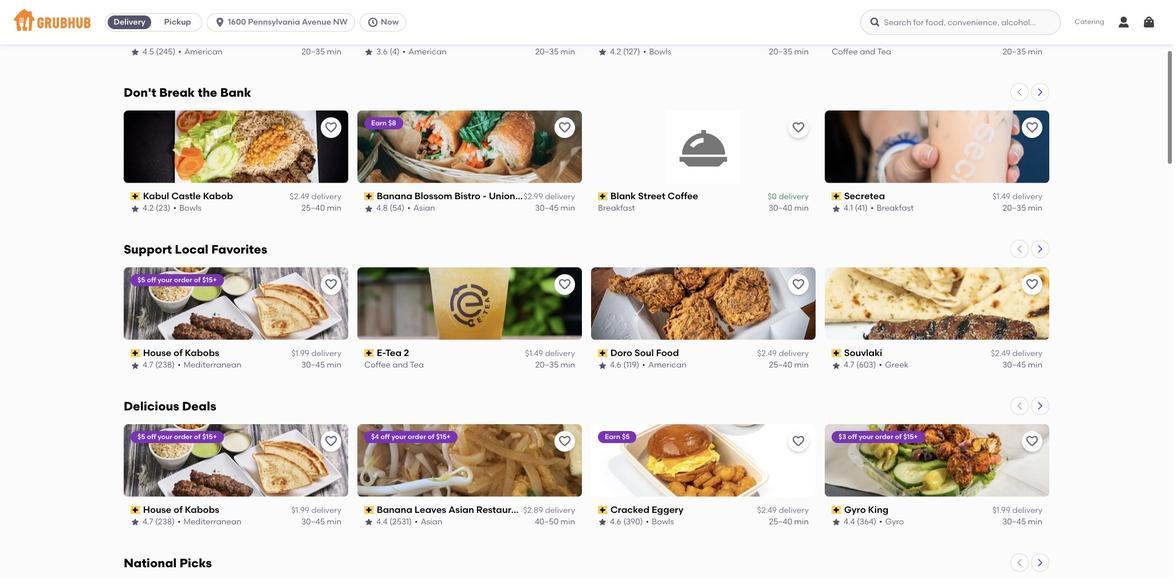 Task type: locate. For each thing, give the bounding box(es) containing it.
blank street coffee
[[611, 191, 699, 202]]

30–45
[[535, 204, 559, 214], [302, 361, 325, 371], [1003, 361, 1027, 371], [302, 518, 325, 527], [1003, 518, 1027, 527]]

delivery for house of kabobs logo for local
[[311, 349, 342, 359]]

4.2 (23)
[[143, 204, 171, 214]]

$1.99 for subway
[[292, 35, 310, 45]]

your
[[158, 276, 173, 284], [158, 433, 173, 441], [392, 433, 407, 441], [859, 433, 874, 441]]

0 vertical spatial 4.6
[[610, 361, 622, 371]]

asian down blossom
[[414, 204, 435, 214]]

(127)
[[623, 47, 641, 57]]

star icon image left 4.7 (603)
[[832, 361, 841, 371]]

$0
[[768, 192, 777, 202]]

$1.49 delivery for banana blossom bistro - union market dc
[[993, 192, 1043, 202]]

star icon image up "delicious"
[[131, 361, 140, 371]]

0 vertical spatial 25–40 min
[[302, 204, 342, 214]]

kabul castle kabob logo image
[[124, 111, 349, 183]]

4.7 for support local favorites
[[143, 361, 153, 371]]

(245)
[[156, 47, 176, 57]]

gyro up 4.4 (364)
[[845, 505, 867, 516]]

0 vertical spatial kabobs
[[185, 348, 219, 359]]

banana up (54)
[[377, 191, 413, 202]]

asian
[[414, 204, 435, 214], [449, 505, 474, 516], [421, 518, 443, 527]]

earn $5
[[605, 433, 630, 441]]

$5 off your order of $15+ for deals
[[138, 433, 217, 441]]

0 vertical spatial and
[[861, 47, 876, 57]]

0 horizontal spatial • american
[[178, 47, 223, 57]]

2 4.4 from the left
[[844, 518, 855, 527]]

2 vertical spatial • bowls
[[646, 518, 675, 527]]

1 horizontal spatial breakfast
[[877, 204, 914, 214]]

american right (4) on the top left of the page
[[409, 47, 447, 57]]

kabob
[[203, 191, 233, 202]]

food
[[657, 348, 679, 359]]

$2.49 delivery for kabul castle kabob
[[290, 192, 342, 202]]

0 horizontal spatial svg image
[[214, 17, 226, 28]]

1 vertical spatial house
[[143, 505, 172, 516]]

your down 'delicious deals'
[[158, 433, 173, 441]]

• american down a
[[178, 47, 223, 57]]

4.7 up "delicious"
[[143, 361, 153, 371]]

2 breakfast from the left
[[877, 204, 914, 214]]

0 vertical spatial $5 off your order of $15+
[[138, 276, 217, 284]]

0 vertical spatial coffee
[[832, 47, 859, 57]]

earn
[[371, 119, 387, 127], [605, 433, 621, 441]]

1 vertical spatial coffee
[[668, 191, 699, 202]]

1 vertical spatial house of kabobs logo image
[[124, 425, 349, 497]]

20–35 min for (245)
[[302, 47, 342, 57]]

house of kabobs logo image for deals
[[124, 425, 349, 497]]

0 horizontal spatial coffee and tea
[[365, 361, 424, 371]]

4.6 for delicious deals
[[610, 518, 622, 527]]

house
[[143, 348, 172, 359], [143, 505, 172, 516]]

caret right icon image for support local favorites
[[1036, 245, 1046, 254]]

0 horizontal spatial earn
[[371, 119, 387, 127]]

banana
[[377, 191, 413, 202], [377, 505, 413, 516]]

breakfast
[[598, 204, 635, 214], [877, 204, 914, 214]]

house up "delicious"
[[143, 348, 172, 359]]

1 vertical spatial • mediterranean
[[178, 518, 242, 527]]

1 vertical spatial • bowls
[[173, 204, 202, 214]]

asian right leaves
[[449, 505, 474, 516]]

american down a
[[184, 47, 223, 57]]

• breakfast
[[871, 204, 914, 214]]

0 vertical spatial coffee and tea
[[832, 47, 892, 57]]

1 vertical spatial $1.49
[[993, 192, 1011, 202]]

0 vertical spatial earn
[[371, 119, 387, 127]]

2 house of kabobs from the top
[[143, 505, 219, 516]]

star icon image left 4.1
[[832, 204, 841, 214]]

off right the $4
[[381, 433, 390, 441]]

subscription pass image for e-tea 2
[[365, 350, 375, 358]]

delivery for banana leaves asian restaurant & sushi  logo
[[545, 506, 575, 516]]

1 horizontal spatial 4.2
[[610, 47, 622, 57]]

kabobs
[[185, 348, 219, 359], [185, 505, 219, 516]]

(390)
[[624, 518, 643, 527]]

subscription pass image for gyro king
[[832, 507, 842, 515]]

1 horizontal spatial coffee and tea
[[832, 47, 892, 57]]

earn for banana
[[371, 119, 387, 127]]

your down the support
[[158, 276, 173, 284]]

your right $3 on the bottom of page
[[859, 433, 874, 441]]

2 kabobs from the top
[[185, 505, 219, 516]]

delivery for blank street coffee logo
[[779, 192, 809, 202]]

1 4.4 from the left
[[377, 518, 388, 527]]

2 vertical spatial bowls
[[652, 518, 675, 527]]

banana up "4.4 (2531)"
[[377, 505, 413, 516]]

coffee
[[832, 47, 859, 57], [668, 191, 699, 202], [365, 361, 391, 371]]

1 vertical spatial gyro
[[886, 518, 905, 527]]

2 horizontal spatial • american
[[643, 361, 687, 371]]

american for chick-fil-a
[[184, 47, 223, 57]]

3 caret right icon image from the top
[[1036, 402, 1046, 411]]

4 caret left icon image from the top
[[1016, 559, 1025, 568]]

1 4.6 from the top
[[610, 361, 622, 371]]

20–35 min for (41)
[[1003, 204, 1043, 214]]

castle
[[171, 191, 201, 202]]

$1.49
[[993, 35, 1011, 45], [993, 192, 1011, 202], [526, 349, 543, 359]]

doro soul food logo image
[[592, 268, 816, 340]]

1 house from the top
[[143, 348, 172, 359]]

1 horizontal spatial svg image
[[1143, 15, 1157, 29]]

star icon image
[[131, 47, 140, 57], [365, 47, 374, 57], [598, 47, 608, 57], [131, 204, 140, 214], [365, 204, 374, 214], [832, 204, 841, 214], [131, 361, 140, 371], [598, 361, 608, 371], [832, 361, 841, 371], [131, 518, 140, 528], [365, 518, 374, 528], [598, 518, 608, 528], [832, 518, 841, 528]]

picks
[[180, 556, 212, 571]]

$5 off your order of $15+ for local
[[138, 276, 217, 284]]

bowls down 'eggery'
[[652, 518, 675, 527]]

house of kabobs logo image
[[124, 268, 349, 340], [124, 425, 349, 497]]

caret left icon image for delicious deals
[[1016, 402, 1025, 411]]

0 vertical spatial • asian
[[408, 204, 435, 214]]

subscription pass image
[[365, 36, 375, 44], [598, 36, 609, 44], [832, 36, 842, 44], [131, 193, 141, 201], [365, 193, 375, 201], [598, 193, 609, 201], [131, 350, 141, 358], [598, 350, 609, 358], [832, 350, 842, 358], [131, 507, 141, 515]]

house up national
[[143, 505, 172, 516]]

mediterranean up deals
[[184, 361, 242, 371]]

0 vertical spatial • bowls
[[643, 47, 672, 57]]

gyro down king
[[886, 518, 905, 527]]

(238)
[[155, 361, 175, 371], [155, 518, 175, 527]]

0 vertical spatial (238)
[[155, 361, 175, 371]]

20–35 min
[[302, 47, 342, 57], [536, 47, 575, 57], [769, 47, 809, 57], [1003, 47, 1043, 57], [1003, 204, 1043, 214], [536, 361, 575, 371]]

0 vertical spatial • mediterranean
[[178, 361, 242, 371]]

1 horizontal spatial 4.4
[[844, 518, 855, 527]]

2 caret right icon image from the top
[[1036, 245, 1046, 254]]

4.4 left (364) at the bottom right of page
[[844, 518, 855, 527]]

deals
[[182, 399, 216, 414]]

1 vertical spatial banana
[[377, 505, 413, 516]]

0 vertical spatial $1.49
[[993, 35, 1011, 45]]

delivery for secretea logo
[[1013, 192, 1043, 202]]

4.8
[[377, 204, 388, 214]]

1 vertical spatial and
[[393, 361, 408, 371]]

1 horizontal spatial • american
[[403, 47, 447, 57]]

soul
[[635, 348, 654, 359]]

2 vertical spatial coffee
[[365, 361, 391, 371]]

1 vertical spatial e-
[[377, 348, 386, 359]]

0 vertical spatial bowls
[[650, 47, 672, 57]]

souvlaki
[[845, 348, 883, 359]]

$2.49 for souvlaki
[[992, 349, 1011, 359]]

4.7 (238) up "delicious"
[[143, 361, 175, 371]]

1 horizontal spatial e-tea 2
[[845, 34, 877, 45]]

4.7 for delicious deals
[[143, 518, 153, 527]]

delivery for kabul castle kabob logo
[[312, 192, 342, 202]]

• american right (4) on the top left of the page
[[403, 47, 447, 57]]

1 vertical spatial asian
[[449, 505, 474, 516]]

• mediterranean
[[178, 361, 242, 371], [178, 518, 242, 527]]

main navigation navigation
[[0, 0, 1174, 45]]

• asian down blossom
[[408, 204, 435, 214]]

0 vertical spatial 4.7 (238)
[[143, 361, 175, 371]]

0 horizontal spatial 4.4
[[377, 518, 388, 527]]

$15+
[[202, 276, 217, 284], [202, 433, 217, 441], [436, 433, 451, 441], [904, 433, 919, 441]]

mediterranean up picks in the bottom left of the page
[[184, 518, 242, 527]]

of down deals
[[194, 433, 201, 441]]

$5 for delicious
[[138, 433, 145, 441]]

0 vertical spatial e-
[[845, 34, 853, 45]]

0 horizontal spatial 2
[[404, 348, 409, 359]]

2 banana from the top
[[377, 505, 413, 516]]

1 horizontal spatial earn
[[605, 433, 621, 441]]

4.4 left (2531)
[[377, 518, 388, 527]]

4.6 left (390)
[[610, 518, 622, 527]]

gyro king
[[845, 505, 889, 516]]

kabobs up picks in the bottom left of the page
[[185, 505, 219, 516]]

and
[[861, 47, 876, 57], [393, 361, 408, 371]]

$5 off your order of $15+ down 'delicious deals'
[[138, 433, 217, 441]]

save this restaurant image for house of kabobs
[[324, 435, 338, 449]]

1 vertical spatial 25–40
[[769, 361, 793, 371]]

banana for delicious deals
[[377, 505, 413, 516]]

30–40
[[769, 204, 793, 214]]

• right (4) on the top left of the page
[[403, 47, 406, 57]]

1 vertical spatial 4.6
[[610, 518, 622, 527]]

0 vertical spatial house of kabobs logo image
[[124, 268, 349, 340]]

2 mediterranean from the top
[[184, 518, 242, 527]]

30–45 min
[[535, 204, 575, 214], [302, 361, 342, 371], [1003, 361, 1043, 371], [302, 518, 342, 527], [1003, 518, 1043, 527]]

caret left icon image for don't break the bank
[[1016, 88, 1025, 97]]

2 vertical spatial asian
[[421, 518, 443, 527]]

2 house of kabobs logo image from the top
[[124, 425, 349, 497]]

0 horizontal spatial e-tea 2
[[377, 348, 409, 359]]

1 vertical spatial 4.2
[[143, 204, 154, 214]]

american down food
[[649, 361, 687, 371]]

4.7
[[143, 361, 153, 371], [844, 361, 855, 371], [143, 518, 153, 527]]

1 caret right icon image from the top
[[1036, 88, 1046, 97]]

1 horizontal spatial american
[[409, 47, 447, 57]]

coffee and tea
[[832, 47, 892, 57], [365, 361, 424, 371]]

2 horizontal spatial american
[[649, 361, 687, 371]]

(54)
[[390, 204, 405, 214]]

1 vertical spatial house of kabobs
[[143, 505, 219, 516]]

of down support local favorites
[[194, 276, 201, 284]]

0 vertical spatial $1.49 delivery
[[993, 35, 1043, 45]]

bowls
[[650, 47, 672, 57], [179, 204, 202, 214], [652, 518, 675, 527]]

delicious deals
[[124, 399, 216, 414]]

delivery for doro soul food logo
[[779, 349, 809, 359]]

svg image
[[1143, 15, 1157, 29], [367, 17, 379, 28]]

$5 off your order of $15+ down the local
[[138, 276, 217, 284]]

bowls down kabul castle kabob
[[179, 204, 202, 214]]

support
[[124, 242, 172, 257]]

breakfast down blank
[[598, 204, 635, 214]]

(4)
[[390, 47, 400, 57]]

4.6 for support local favorites
[[610, 361, 622, 371]]

cracked
[[611, 505, 650, 516]]

1 vertical spatial earn
[[605, 433, 621, 441]]

• american down food
[[643, 361, 687, 371]]

2 house from the top
[[143, 505, 172, 516]]

3 caret left icon image from the top
[[1016, 402, 1025, 411]]

3.6
[[377, 47, 388, 57]]

4 caret right icon image from the top
[[1036, 559, 1046, 568]]

asian down leaves
[[421, 518, 443, 527]]

0 horizontal spatial e-
[[377, 348, 386, 359]]

4.4
[[377, 518, 388, 527], [844, 518, 855, 527]]

your for star icon above national
[[158, 433, 173, 441]]

0 vertical spatial 2
[[872, 34, 877, 45]]

0 vertical spatial banana
[[377, 191, 413, 202]]

1 kabobs from the top
[[185, 348, 219, 359]]

1 house of kabobs from the top
[[143, 348, 219, 359]]

4.7 (238) for delicious
[[143, 518, 175, 527]]

a
[[185, 34, 192, 45]]

tea
[[853, 34, 870, 45], [878, 47, 892, 57], [386, 348, 402, 359], [410, 361, 424, 371]]

save this restaurant button
[[321, 117, 342, 138], [555, 117, 575, 138], [789, 117, 809, 138], [1023, 117, 1043, 138], [321, 274, 342, 295], [555, 274, 575, 295], [789, 274, 809, 295], [1023, 274, 1043, 295], [321, 431, 342, 452], [555, 431, 575, 452], [789, 431, 809, 452], [1023, 431, 1043, 452]]

30–45 min for house of kabobs logo associated with deals
[[302, 518, 342, 527]]

1 breakfast from the left
[[598, 204, 635, 214]]

4.7 up national
[[143, 518, 153, 527]]

house of kabobs up 'delicious deals'
[[143, 348, 219, 359]]

• bowls down sweetgreen
[[643, 47, 672, 57]]

4.2 left (127)
[[610, 47, 622, 57]]

earn for cracked
[[605, 433, 621, 441]]

• bowls for kabul castle kabob
[[173, 204, 202, 214]]

1 vertical spatial $5 off your order of $15+
[[138, 433, 217, 441]]

1 caret left icon image from the top
[[1016, 88, 1025, 97]]

4.6 down doro
[[610, 361, 622, 371]]

$0 delivery
[[768, 192, 809, 202]]

0 horizontal spatial american
[[184, 47, 223, 57]]

2 caret left icon image from the top
[[1016, 245, 1025, 254]]

caret right icon image
[[1036, 88, 1046, 97], [1036, 245, 1046, 254], [1036, 402, 1046, 411], [1036, 559, 1046, 568]]

• down soul
[[643, 361, 646, 371]]

$2.49 delivery for doro soul food
[[758, 349, 809, 359]]

1 4.7 (238) from the top
[[143, 361, 175, 371]]

3.6 (4)
[[377, 47, 400, 57]]

0 horizontal spatial gyro
[[845, 505, 867, 516]]

$2.49
[[290, 192, 310, 202], [758, 349, 777, 359], [992, 349, 1011, 359], [758, 506, 777, 516]]

1 $5 off your order of $15+ from the top
[[138, 276, 217, 284]]

• asian
[[408, 204, 435, 214], [415, 518, 443, 527]]

25–40 min
[[302, 204, 342, 214], [769, 361, 809, 371], [769, 518, 809, 527]]

1 • mediterranean from the top
[[178, 361, 242, 371]]

0 horizontal spatial 4.2
[[143, 204, 154, 214]]

0 vertical spatial 4.2
[[610, 47, 622, 57]]

save this restaurant image
[[324, 121, 338, 135], [558, 121, 572, 135], [792, 121, 806, 135], [1026, 121, 1040, 135], [324, 278, 338, 292], [792, 278, 806, 292], [1026, 435, 1040, 449]]

2 vertical spatial 25–40 min
[[769, 518, 809, 527]]

0 vertical spatial e-tea 2
[[845, 34, 877, 45]]

0 horizontal spatial breakfast
[[598, 204, 635, 214]]

(238) up national picks
[[155, 518, 175, 527]]

subscription pass image for chick-fil-a
[[131, 36, 141, 44]]

delivery
[[311, 35, 342, 45], [545, 35, 575, 45], [779, 35, 809, 45], [1013, 35, 1043, 45], [312, 192, 342, 202], [545, 192, 575, 202], [779, 192, 809, 202], [1013, 192, 1043, 202], [311, 349, 342, 359], [545, 349, 575, 359], [779, 349, 809, 359], [1013, 349, 1043, 359], [311, 506, 342, 516], [545, 506, 575, 516], [779, 506, 809, 516], [1013, 506, 1043, 516]]

0 vertical spatial house of kabobs
[[143, 348, 219, 359]]

30–45 min for banana blossom bistro - union market dc logo
[[535, 204, 575, 214]]

caret left icon image
[[1016, 88, 1025, 97], [1016, 245, 1025, 254], [1016, 402, 1025, 411], [1016, 559, 1025, 568]]

your for star icon on the left of "4.4 (2531)"
[[392, 433, 407, 441]]

save this restaurant image
[[558, 278, 572, 292], [1026, 278, 1040, 292], [324, 435, 338, 449], [558, 435, 572, 449], [792, 435, 806, 449]]

1 vertical spatial bowls
[[179, 204, 202, 214]]

1600 pennsylvania avenue nw
[[228, 17, 348, 27]]

0 vertical spatial house
[[143, 348, 172, 359]]

• mediterranean up deals
[[178, 361, 242, 371]]

kabobs up deals
[[185, 348, 219, 359]]

bowls down sweetgreen
[[650, 47, 672, 57]]

0 vertical spatial mediterranean
[[184, 361, 242, 371]]

0 horizontal spatial svg image
[[367, 17, 379, 28]]

1 vertical spatial 4.7 (238)
[[143, 518, 175, 527]]

20–35
[[302, 47, 325, 57], [536, 47, 559, 57], [769, 47, 793, 57], [1003, 47, 1027, 57], [1003, 204, 1027, 214], [536, 361, 559, 371]]

delicious
[[124, 399, 179, 414]]

house for support
[[143, 348, 172, 359]]

pickup
[[164, 17, 191, 27]]

chick-fil-a
[[143, 34, 192, 45]]

• bowls down kabul castle kabob
[[173, 204, 202, 214]]

1 vertical spatial (238)
[[155, 518, 175, 527]]

2 vertical spatial 25–40
[[769, 518, 793, 527]]

1600
[[228, 17, 246, 27]]

2 • mediterranean from the top
[[178, 518, 242, 527]]

1 (238) from the top
[[155, 361, 175, 371]]

support local favorites
[[124, 242, 267, 257]]

1 vertical spatial kabobs
[[185, 505, 219, 516]]

•
[[178, 47, 182, 57], [403, 47, 406, 57], [643, 47, 647, 57], [173, 204, 177, 214], [408, 204, 411, 214], [871, 204, 874, 214], [178, 361, 181, 371], [643, 361, 646, 371], [880, 361, 883, 371], [178, 518, 181, 527], [415, 518, 418, 527], [646, 518, 649, 527], [880, 518, 883, 527]]

delivery for gyro king logo
[[1013, 506, 1043, 516]]

2 4.6 from the top
[[610, 518, 622, 527]]

4.2 for sweetgreen
[[610, 47, 622, 57]]

1 house of kabobs logo image from the top
[[124, 268, 349, 340]]

4.8 (54)
[[377, 204, 405, 214]]

1 horizontal spatial 2
[[872, 34, 877, 45]]

$4 off your order of $15+
[[371, 433, 451, 441]]

2
[[872, 34, 877, 45], [404, 348, 409, 359]]

banana blossom bistro - union market dc logo image
[[358, 111, 582, 183]]

25–40
[[302, 204, 325, 214], [769, 361, 793, 371], [769, 518, 793, 527]]

of
[[194, 276, 201, 284], [174, 348, 183, 359], [194, 433, 201, 441], [428, 433, 435, 441], [896, 433, 902, 441], [174, 505, 183, 516]]

blank street coffee logo image
[[667, 111, 740, 183]]

subscription pass image
[[131, 36, 141, 44], [832, 193, 842, 201], [365, 350, 375, 358], [365, 507, 375, 515], [598, 507, 609, 515], [832, 507, 842, 515]]

gyro
[[845, 505, 867, 516], [886, 518, 905, 527]]

25–40 for delicious deals
[[769, 518, 793, 527]]

• right "(41)"
[[871, 204, 874, 214]]

1 vertical spatial 2
[[404, 348, 409, 359]]

• right (603)
[[880, 361, 883, 371]]

4.7 (238) up national
[[143, 518, 175, 527]]

4.6
[[610, 361, 622, 371], [610, 518, 622, 527]]

1 vertical spatial $1.49 delivery
[[993, 192, 1043, 202]]

40–50
[[535, 518, 559, 527]]

0 horizontal spatial and
[[393, 361, 408, 371]]

svg image inside 1600 pennsylvania avenue nw button
[[214, 17, 226, 28]]

your right the $4
[[392, 433, 407, 441]]

• asian down leaves
[[415, 518, 443, 527]]

$2.49 for cracked eggery
[[758, 506, 777, 516]]

1 mediterranean from the top
[[184, 361, 242, 371]]

house of kabobs logo image for local
[[124, 268, 349, 340]]

off down the support
[[147, 276, 156, 284]]

20–35 for (245)
[[302, 47, 325, 57]]

0 vertical spatial asian
[[414, 204, 435, 214]]

of right the $4
[[428, 433, 435, 441]]

• bowls down 'eggery'
[[646, 518, 675, 527]]

2 (238) from the top
[[155, 518, 175, 527]]

1 banana from the top
[[377, 191, 413, 202]]

doro
[[611, 348, 633, 359]]

(238) up 'delicious deals'
[[155, 361, 175, 371]]

secretea logo image
[[825, 111, 1050, 183]]

$2.89
[[523, 506, 543, 516]]

e-tea 2
[[845, 34, 877, 45], [377, 348, 409, 359]]

2 $5 off your order of $15+ from the top
[[138, 433, 217, 441]]

• mediterranean for deals
[[178, 518, 242, 527]]

30–45 min for gyro king logo
[[1003, 518, 1043, 527]]

delivery for "e-tea 2 logo"
[[545, 349, 575, 359]]

caret right icon image for don't break the bank
[[1036, 88, 1046, 97]]

• mediterranean up picks in the bottom left of the page
[[178, 518, 242, 527]]

$4
[[371, 433, 379, 441]]

1 vertical spatial • asian
[[415, 518, 443, 527]]

blank
[[611, 191, 636, 202]]

kabul
[[143, 191, 169, 202]]

breakfast down secretea
[[877, 204, 914, 214]]

svg image
[[1118, 15, 1131, 29], [214, 17, 226, 28], [870, 17, 882, 28]]

$5
[[138, 276, 145, 284], [138, 433, 145, 441], [622, 433, 630, 441]]

• mediterranean for local
[[178, 361, 242, 371]]

1 vertical spatial 25–40 min
[[769, 361, 809, 371]]

bowls for sweetgreen
[[650, 47, 672, 57]]

• right (2531)
[[415, 518, 418, 527]]

• asian for don't break the bank
[[408, 204, 435, 214]]

house of kabobs up national picks
[[143, 505, 219, 516]]

2 4.7 (238) from the top
[[143, 518, 175, 527]]

bistro
[[455, 191, 481, 202]]

star icon image left "4.4 (2531)"
[[365, 518, 374, 528]]

4.7 (603)
[[844, 361, 877, 371]]

1 vertical spatial mediterranean
[[184, 518, 242, 527]]

$1.99 delivery for e-tea 2
[[292, 349, 342, 359]]

4.2 down kabul
[[143, 204, 154, 214]]

delivery
[[114, 17, 145, 27]]

cracked eggery
[[611, 505, 684, 516]]

0 vertical spatial gyro
[[845, 505, 867, 516]]

house for delicious
[[143, 505, 172, 516]]

delivery for cracked eggery logo
[[779, 506, 809, 516]]

kabobs for deals
[[185, 505, 219, 516]]



Task type: vqa. For each thing, say whether or not it's contained in the screenshot.


Task type: describe. For each thing, give the bounding box(es) containing it.
30–45 min for house of kabobs logo for local
[[302, 361, 342, 371]]

blossom
[[415, 191, 453, 202]]

subscription pass image for cracked eggery
[[598, 507, 609, 515]]

• right (54)
[[408, 204, 411, 214]]

(603)
[[857, 361, 877, 371]]

banana leaves asian restaurant & sushi  logo image
[[358, 425, 582, 497]]

subscription pass image for banana leaves asian restaurant & sushi
[[365, 507, 375, 515]]

(238) for support
[[155, 361, 175, 371]]

banana for don't break the bank
[[377, 191, 413, 202]]

bowls for cracked eggery
[[652, 518, 675, 527]]

star icon image left 4.2 (23)
[[131, 204, 140, 214]]

4.5 (245)
[[143, 47, 176, 57]]

$2.89 delivery
[[523, 506, 575, 516]]

kabobs for local
[[185, 348, 219, 359]]

delivery for house of kabobs logo associated with deals
[[311, 506, 342, 516]]

30–45 for souvlaki logo
[[1003, 361, 1027, 371]]

e-tea 2 logo image
[[358, 268, 582, 340]]

4.2 for kabul castle kabob
[[143, 204, 154, 214]]

(364)
[[857, 518, 877, 527]]

star icon image up national
[[131, 518, 140, 528]]

40–50 min
[[535, 518, 575, 527]]

gyro king logo image
[[825, 425, 1050, 497]]

• american for chick-fil-a
[[178, 47, 223, 57]]

4.6 (119)
[[610, 361, 640, 371]]

break
[[159, 85, 195, 100]]

star icon image left 4.5
[[131, 47, 140, 57]]

your for star icon left of 4.4 (364)
[[859, 433, 874, 441]]

0 vertical spatial 25–40
[[302, 204, 325, 214]]

&
[[529, 505, 536, 516]]

kabul castle kabob
[[143, 191, 233, 202]]

order down the local
[[174, 276, 192, 284]]

catering button
[[1067, 9, 1113, 35]]

save this restaurant image for banana leaves asian restaurant & sushi
[[558, 435, 572, 449]]

order down 'delicious deals'
[[174, 433, 192, 441]]

• up national picks
[[178, 518, 181, 527]]

30–45 min for souvlaki logo
[[1003, 361, 1043, 371]]

souvlaki logo image
[[825, 268, 1050, 340]]

local
[[175, 242, 209, 257]]

2 vertical spatial $1.49 delivery
[[526, 349, 575, 359]]

$0.49 delivery
[[757, 35, 809, 45]]

cracked eggery logo image
[[592, 425, 816, 497]]

union
[[489, 191, 516, 202]]

• up 'delicious deals'
[[178, 361, 181, 371]]

caret right icon image for delicious deals
[[1036, 402, 1046, 411]]

american for subway
[[409, 47, 447, 57]]

(2531)
[[390, 518, 412, 527]]

of up national picks
[[174, 505, 183, 516]]

4.4 for banana leaves asian restaurant & sushi
[[377, 518, 388, 527]]

order right the $4
[[408, 433, 426, 441]]

secretea
[[845, 191, 886, 202]]

catering
[[1075, 18, 1105, 26]]

star icon image left the 4.2 (127)
[[598, 47, 608, 57]]

save this restaurant image for cracked eggery
[[792, 435, 806, 449]]

1600 pennsylvania avenue nw button
[[207, 13, 360, 32]]

your for star icon above "delicious"
[[158, 276, 173, 284]]

0 horizontal spatial coffee
[[365, 361, 391, 371]]

$1.99 delivery for subway
[[292, 35, 342, 45]]

asian for don't break the bank
[[414, 204, 435, 214]]

now button
[[360, 13, 411, 32]]

the
[[198, 85, 217, 100]]

star icon image left 4.6 (390)
[[598, 518, 608, 528]]

$0.99
[[523, 35, 543, 45]]

20–35 min for (127)
[[769, 47, 809, 57]]

$0.49
[[757, 35, 777, 45]]

1 horizontal spatial and
[[861, 47, 876, 57]]

national
[[124, 556, 177, 571]]

1 horizontal spatial svg image
[[870, 17, 882, 28]]

• american for doro soul food
[[643, 361, 687, 371]]

30–45 for gyro king logo
[[1003, 518, 1027, 527]]

2 horizontal spatial svg image
[[1118, 15, 1131, 29]]

1 horizontal spatial e-
[[845, 34, 853, 45]]

bank
[[220, 85, 251, 100]]

$8
[[389, 119, 396, 127]]

avenue
[[302, 17, 331, 27]]

greek
[[886, 361, 909, 371]]

• bowls for sweetgreen
[[643, 47, 672, 57]]

20–35 min for (4)
[[536, 47, 575, 57]]

caret left icon image for support local favorites
[[1016, 245, 1025, 254]]

subway
[[377, 34, 413, 45]]

$2.49 delivery for souvlaki
[[992, 349, 1043, 359]]

house of kabobs for deals
[[143, 505, 219, 516]]

25–40 min for delicious deals
[[769, 518, 809, 527]]

pennsylvania
[[248, 17, 300, 27]]

mediterranean for deals
[[184, 518, 242, 527]]

delivery button
[[106, 13, 154, 32]]

2 vertical spatial $1.49
[[526, 349, 543, 359]]

chick-
[[143, 34, 173, 45]]

$5 for support
[[138, 276, 145, 284]]

subscription pass image for secretea
[[832, 193, 842, 201]]

• gyro
[[880, 518, 905, 527]]

banana blossom bistro - union market dc
[[377, 191, 566, 202]]

bowls for kabul castle kabob
[[179, 204, 202, 214]]

house of kabobs for local
[[143, 348, 219, 359]]

$1.99 for e-tea 2
[[292, 349, 310, 359]]

$2.49 for kabul castle kabob
[[290, 192, 310, 202]]

20–35 for (4)
[[536, 47, 559, 57]]

sushi
[[538, 505, 562, 516]]

off right $3 on the bottom of page
[[849, 433, 858, 441]]

star icon image left 4.4 (364)
[[832, 518, 841, 528]]

1 vertical spatial e-tea 2
[[377, 348, 409, 359]]

of up 'delicious deals'
[[174, 348, 183, 359]]

20–35 for (127)
[[769, 47, 793, 57]]

restaurant
[[477, 505, 527, 516]]

asian for delicious deals
[[421, 518, 443, 527]]

$0.99 delivery
[[523, 35, 575, 45]]

caret right icon image for national picks
[[1036, 559, 1046, 568]]

star icon image left 4.6 (119)
[[598, 361, 608, 371]]

2 horizontal spatial coffee
[[832, 47, 859, 57]]

4.2 (127)
[[610, 47, 641, 57]]

$3 off your order of $15+
[[839, 433, 919, 441]]

star icon image left 4.8
[[365, 204, 374, 214]]

30–40 min
[[769, 204, 809, 214]]

pickup button
[[154, 13, 202, 32]]

25–40 min for support local favorites
[[769, 361, 809, 371]]

$1.49 delivery for subway
[[993, 35, 1043, 45]]

1 horizontal spatial gyro
[[886, 518, 905, 527]]

• american for subway
[[403, 47, 447, 57]]

$1.99 for banana leaves asian restaurant & sushi
[[292, 506, 310, 516]]

star icon image left 3.6
[[365, 47, 374, 57]]

delivery for souvlaki logo
[[1013, 349, 1043, 359]]

-
[[483, 191, 487, 202]]

• bowls for cracked eggery
[[646, 518, 675, 527]]

• down fil-
[[178, 47, 182, 57]]

4.4 (364)
[[844, 518, 877, 527]]

market
[[518, 191, 550, 202]]

king
[[869, 505, 889, 516]]

off down "delicious"
[[147, 433, 156, 441]]

• asian for delicious deals
[[415, 518, 443, 527]]

american for doro soul food
[[649, 361, 687, 371]]

don't break the bank
[[124, 85, 251, 100]]

national picks
[[124, 556, 212, 571]]

4.4 for gyro king
[[844, 518, 855, 527]]

• right (127)
[[643, 47, 647, 57]]

order right $3 on the bottom of page
[[876, 433, 894, 441]]

• down the 'cracked eggery'
[[646, 518, 649, 527]]

doro soul food
[[611, 348, 679, 359]]

30–45 for banana blossom bistro - union market dc logo
[[535, 204, 559, 214]]

4.4 (2531)
[[377, 518, 412, 527]]

$2.49 for doro soul food
[[758, 349, 777, 359]]

• right (23)
[[173, 204, 177, 214]]

Search for food, convenience, alcohol... search field
[[861, 10, 1062, 35]]

nw
[[333, 17, 348, 27]]

(41)
[[856, 204, 868, 214]]

$2.99
[[524, 192, 543, 202]]

1 horizontal spatial coffee
[[668, 191, 699, 202]]

leaves
[[415, 505, 447, 516]]

of right $3 on the bottom of page
[[896, 433, 902, 441]]

svg image inside now button
[[367, 17, 379, 28]]

delivery for banana blossom bistro - union market dc logo
[[545, 192, 575, 202]]

20–35 for (41)
[[1003, 204, 1027, 214]]

$1.49 for banana blossom bistro - union market dc
[[993, 192, 1011, 202]]

1 vertical spatial coffee and tea
[[365, 361, 424, 371]]

$1.49 for subway
[[993, 35, 1011, 45]]

• greek
[[880, 361, 909, 371]]

earn $8
[[371, 119, 396, 127]]

caret left icon image for national picks
[[1016, 559, 1025, 568]]

favorites
[[211, 242, 267, 257]]

4.1
[[844, 204, 854, 214]]

4.1 (41)
[[844, 204, 868, 214]]

(119)
[[624, 361, 640, 371]]

4.7 (238) for support
[[143, 361, 175, 371]]

don't
[[124, 85, 156, 100]]

$2.49 delivery for cracked eggery
[[758, 506, 809, 516]]

dc
[[552, 191, 566, 202]]

$3
[[839, 433, 847, 441]]

4.7 left (603)
[[844, 361, 855, 371]]

4.5
[[143, 47, 154, 57]]

street
[[639, 191, 666, 202]]

eggery
[[652, 505, 684, 516]]

• down king
[[880, 518, 883, 527]]



